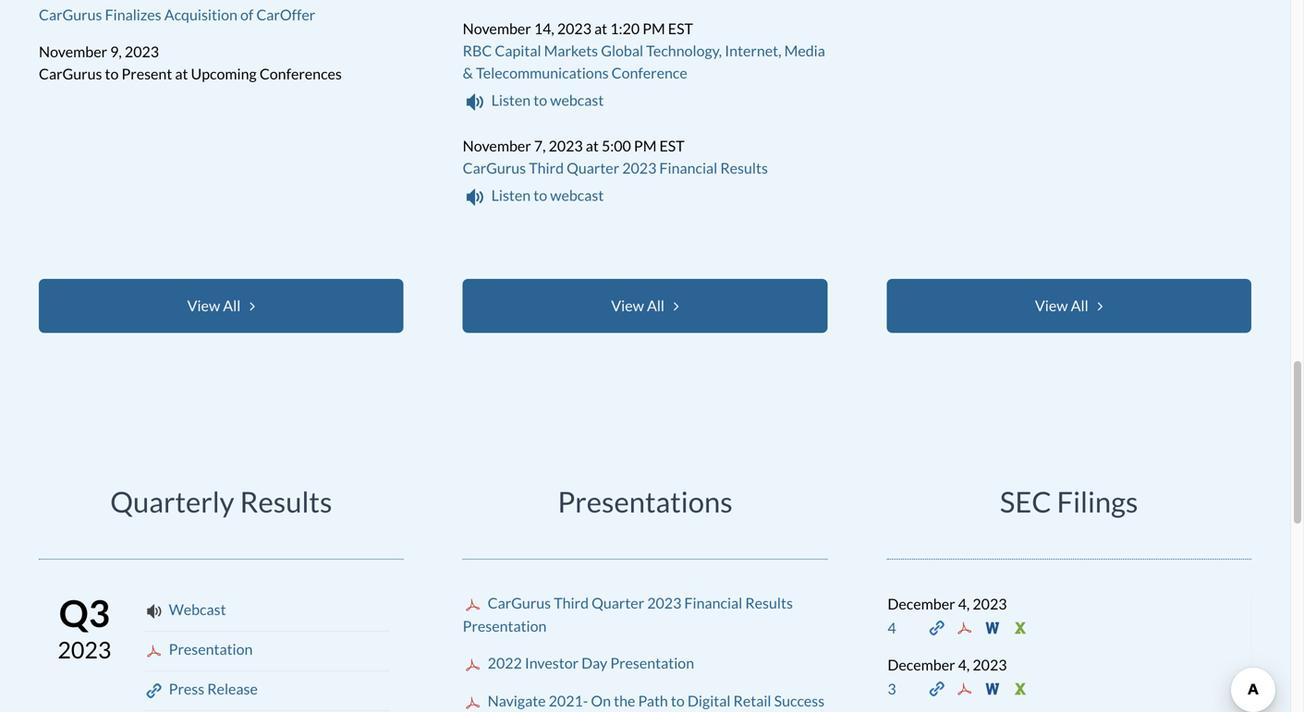 Task type: vqa. For each thing, say whether or not it's contained in the screenshot.
August
no



Task type: locate. For each thing, give the bounding box(es) containing it.
november up rbc at the top
[[463, 19, 531, 37]]

2023 inside december 4, 2023 4
[[973, 595, 1007, 614]]

at
[[595, 19, 608, 37], [175, 65, 188, 83], [586, 137, 599, 155]]

2 vertical spatial november
[[463, 137, 531, 155]]

2 all from the left
[[647, 297, 665, 315]]

4, for december 4, 2023 4
[[959, 595, 970, 614]]

2 view all link from the left
[[463, 279, 828, 333]]

cargurus finalizes acquisition of caroffer article
[[39, 0, 404, 41]]

the
[[614, 692, 636, 711]]

1 listen to webcast from the top
[[492, 91, 604, 109]]

pm right 5:00
[[634, 137, 657, 155]]

view for november 9, 2023
[[187, 297, 220, 315]]

4, inside december 4, 2023 3
[[959, 656, 970, 675]]

investor
[[525, 655, 579, 673]]

retail
[[734, 692, 772, 711]]

0 vertical spatial quarter
[[567, 159, 620, 177]]

quarter inside cargurus third quarter 2023 financial results presentation
[[592, 595, 645, 613]]

november inside november 14, 2023 at 1:20 pm est rbc capital markets global technology, internet, media & telecommunications conference
[[463, 19, 531, 37]]

1 horizontal spatial all
[[647, 297, 665, 315]]

4, up december 4, 2023 3
[[959, 595, 970, 614]]

rbc
[[463, 42, 492, 60]]

presentation
[[463, 618, 547, 636], [169, 641, 253, 659], [611, 655, 695, 673]]

article for cargurus finalizes acquisition of caroffer
[[39, 41, 404, 100]]

1 vertical spatial december
[[888, 656, 956, 675]]

1 vertical spatial november
[[39, 43, 107, 61]]

1:20
[[610, 19, 640, 37]]

to down the 7,
[[534, 186, 548, 204]]

upcoming
[[191, 65, 257, 83]]

december inside december 4, 2023 3
[[888, 656, 956, 675]]

1 vertical spatial third
[[554, 595, 589, 613]]

3
[[888, 680, 897, 698]]

webcast for quarter
[[550, 186, 604, 204]]

presentation up press release
[[169, 641, 253, 659]]

1 horizontal spatial view all link
[[463, 279, 828, 333]]

1 vertical spatial listen to webcast
[[492, 186, 604, 204]]

1 vertical spatial pm
[[634, 137, 657, 155]]

filings
[[1057, 485, 1139, 519]]

at inside 'november 9, 2023 cargurus to present at upcoming conferences'
[[175, 65, 188, 83]]

4 link
[[888, 619, 897, 638]]

december up the 4 "link"
[[888, 595, 956, 614]]

2023 inside november 14, 2023 at 1:20 pm est rbc capital markets global technology, internet, media & telecommunications conference
[[557, 19, 592, 37]]

listen for capital
[[492, 91, 531, 109]]

november 7, 2023 at 5:00 pm est cargurus third quarter 2023 financial results
[[463, 137, 768, 177]]

sec
[[1000, 485, 1052, 519]]

at left the 1:20
[[595, 19, 608, 37]]

14,
[[534, 19, 555, 37]]

cargurus third quarter 2023 financial results link
[[463, 159, 768, 177]]

at right present
[[175, 65, 188, 83]]

november
[[463, 19, 531, 37], [39, 43, 107, 61], [463, 137, 531, 155]]

view
[[187, 297, 220, 315], [611, 297, 644, 315], [1036, 297, 1068, 315]]

to right path
[[671, 692, 685, 711]]

december inside december 4, 2023 4
[[888, 595, 956, 614]]

1 view all link from the left
[[39, 279, 404, 333]]

0 vertical spatial listen to webcast link
[[463, 91, 604, 109]]

2023
[[557, 19, 592, 37], [125, 43, 159, 61], [549, 137, 583, 155], [623, 159, 657, 177], [647, 595, 682, 613], [973, 595, 1007, 614], [58, 637, 111, 664], [973, 656, 1007, 675]]

financial inside cargurus third quarter 2023 financial results presentation
[[685, 595, 743, 613]]

0 vertical spatial pm
[[643, 19, 665, 37]]

quarter up day on the left bottom
[[592, 595, 645, 613]]

1 december from the top
[[888, 595, 956, 614]]

est inside november 14, 2023 at 1:20 pm est rbc capital markets global technology, internet, media & telecommunications conference
[[668, 19, 694, 37]]

quarter down 5:00
[[567, 159, 620, 177]]

technology,
[[647, 42, 722, 60]]

0 vertical spatial est
[[668, 19, 694, 37]]

november left the 7,
[[463, 137, 531, 155]]

q3
[[59, 591, 110, 636]]

0 vertical spatial listen to webcast
[[492, 91, 604, 109]]

0 vertical spatial at
[[595, 19, 608, 37]]

2 horizontal spatial view all
[[1036, 297, 1089, 315]]

listen
[[492, 91, 531, 109], [492, 186, 531, 204]]

3 link
[[888, 680, 897, 698]]

1 horizontal spatial view all
[[611, 297, 665, 315]]

1 vertical spatial listen to webcast link
[[463, 186, 604, 204]]

global
[[601, 42, 644, 60]]

2023 inside cargurus third quarter 2023 financial results presentation
[[647, 595, 682, 613]]

listen to webcast down the 7,
[[492, 186, 604, 204]]

est inside november 7, 2023 at 5:00 pm est cargurus third quarter 2023 financial results
[[660, 137, 685, 155]]

third
[[529, 159, 564, 177], [554, 595, 589, 613]]

quarterly
[[110, 485, 234, 519]]

0 vertical spatial webcast
[[550, 91, 604, 109]]

1 view from the left
[[187, 297, 220, 315]]

est right 5:00
[[660, 137, 685, 155]]

pm inside november 7, 2023 at 5:00 pm est cargurus third quarter 2023 financial results
[[634, 137, 657, 155]]

1 listen to webcast link from the top
[[463, 91, 604, 109]]

article containing november 9, 2023
[[39, 41, 404, 100]]

0 vertical spatial results
[[721, 159, 768, 177]]

at for november 14, 2023 at 1:20 pm est
[[595, 19, 608, 37]]

0 horizontal spatial view all
[[187, 297, 241, 315]]

2 view from the left
[[611, 297, 644, 315]]

cargurus finalizes acquisition of caroffer
[[39, 6, 316, 24]]

all
[[223, 297, 241, 315], [647, 297, 665, 315], [1071, 297, 1089, 315]]

webcast down cargurus third quarter 2023 financial results link
[[550, 186, 604, 204]]

4, down december 4, 2023 4
[[959, 656, 970, 675]]

2 listen to webcast from the top
[[492, 186, 604, 204]]

listen to webcast link for third
[[463, 186, 604, 204]]

press release link
[[144, 681, 258, 702]]

listen to webcast link
[[463, 91, 604, 109], [463, 186, 604, 204]]

2 horizontal spatial all
[[1071, 297, 1089, 315]]

view all link
[[39, 279, 404, 333], [463, 279, 828, 333], [887, 279, 1252, 333]]

2 horizontal spatial view
[[1036, 297, 1068, 315]]

quarter inside november 7, 2023 at 5:00 pm est cargurus third quarter 2023 financial results
[[567, 159, 620, 177]]

telecommunications
[[476, 64, 609, 82]]

third up 2022 investor day presentation link
[[554, 595, 589, 613]]

1 vertical spatial financial
[[685, 595, 743, 613]]

view all
[[187, 297, 241, 315], [611, 297, 665, 315], [1036, 297, 1089, 315]]

november for november 7, 2023 at 5:00 pm est cargurus third quarter 2023 financial results
[[463, 137, 531, 155]]

0 vertical spatial third
[[529, 159, 564, 177]]

presentation up path
[[611, 655, 695, 673]]

december for 4
[[888, 595, 956, 614]]

0 vertical spatial december
[[888, 595, 956, 614]]

0 horizontal spatial view
[[187, 297, 220, 315]]

q3 2023
[[58, 591, 111, 664]]

article containing november 7, 2023 at 5:00 pm est
[[463, 135, 828, 230]]

november for november 14, 2023 at 1:20 pm est rbc capital markets global technology, internet, media & telecommunications conference
[[463, 19, 531, 37]]

0 horizontal spatial presentation
[[169, 641, 253, 659]]

listen to webcast link down the telecommunications
[[463, 91, 604, 109]]

0 vertical spatial 4,
[[959, 595, 970, 614]]

2 listen to webcast link from the top
[[463, 186, 604, 204]]

results inside november 7, 2023 at 5:00 pm est cargurus third quarter 2023 financial results
[[721, 159, 768, 177]]

release
[[207, 681, 258, 699]]

1 vertical spatial webcast
[[550, 186, 604, 204]]

pm inside november 14, 2023 at 1:20 pm est rbc capital markets global technology, internet, media & telecommunications conference
[[643, 19, 665, 37]]

present
[[122, 65, 172, 83]]

results inside cargurus third quarter 2023 financial results presentation
[[746, 595, 793, 613]]

november 14, 2023 at 1:20 pm est rbc capital markets global technology, internet, media & telecommunications conference
[[463, 19, 826, 82]]

cargurus
[[39, 6, 102, 24], [39, 65, 102, 83], [463, 159, 526, 177], [488, 595, 551, 613]]

2 horizontal spatial view all link
[[887, 279, 1252, 333]]

acquisition
[[164, 6, 238, 24]]

2 4, from the top
[[959, 656, 970, 675]]

2022 investor day presentation
[[488, 655, 695, 673]]

conference
[[612, 64, 688, 82]]

listen to webcast link down the 7,
[[463, 186, 604, 204]]

december
[[888, 595, 956, 614], [888, 656, 956, 675]]

2021-
[[549, 692, 588, 711]]

0 vertical spatial november
[[463, 19, 531, 37]]

day
[[582, 655, 608, 673]]

results
[[721, 159, 768, 177], [240, 485, 332, 519], [746, 595, 793, 613]]

financial
[[660, 159, 718, 177], [685, 595, 743, 613]]

est
[[668, 19, 694, 37], [660, 137, 685, 155]]

1 webcast from the top
[[550, 91, 604, 109]]

at inside november 14, 2023 at 1:20 pm est rbc capital markets global technology, internet, media & telecommunications conference
[[595, 19, 608, 37]]

4,
[[959, 595, 970, 614], [959, 656, 970, 675]]

7,
[[534, 137, 546, 155]]

of
[[240, 6, 254, 24]]

1 vertical spatial est
[[660, 137, 685, 155]]

2 vertical spatial results
[[746, 595, 793, 613]]

2 listen from the top
[[492, 186, 531, 204]]

1 horizontal spatial view
[[611, 297, 644, 315]]

0 horizontal spatial all
[[223, 297, 241, 315]]

cargurus inside cargurus finalizes acquisition of caroffer article
[[39, 6, 102, 24]]

internet,
[[725, 42, 782, 60]]

at inside november 7, 2023 at 5:00 pm est cargurus third quarter 2023 financial results
[[586, 137, 599, 155]]

pm
[[643, 19, 665, 37], [634, 137, 657, 155]]

listen to webcast down the telecommunications
[[492, 91, 604, 109]]

listen to webcast
[[492, 91, 604, 109], [492, 186, 604, 204]]

november inside 'november 9, 2023 cargurus to present at upcoming conferences'
[[39, 43, 107, 61]]

1 vertical spatial listen
[[492, 186, 531, 204]]

november for november 9, 2023 cargurus to present at upcoming conferences
[[39, 43, 107, 61]]

0 vertical spatial listen
[[492, 91, 531, 109]]

pm for 1:20
[[643, 19, 665, 37]]

to inside navigate 2021- on the path to digital retail success link
[[671, 692, 685, 711]]

presentation up the 2022
[[463, 618, 547, 636]]

2 view all from the left
[[611, 297, 665, 315]]

pm right the 1:20
[[643, 19, 665, 37]]

navigate 2021- on the path to digital retail success link
[[463, 691, 825, 713]]

webcast down the telecommunications
[[550, 91, 604, 109]]

listen to webcast for third
[[492, 186, 604, 204]]

3 view all from the left
[[1036, 297, 1089, 315]]

4, inside december 4, 2023 4
[[959, 595, 970, 614]]

at left 5:00
[[586, 137, 599, 155]]

third down the 7,
[[529, 159, 564, 177]]

to down 9,
[[105, 65, 119, 83]]

view all for november 9, 2023
[[187, 297, 241, 315]]

2 vertical spatial at
[[586, 137, 599, 155]]

0 horizontal spatial view all link
[[39, 279, 404, 333]]

1 4, from the top
[[959, 595, 970, 614]]

to
[[105, 65, 119, 83], [534, 91, 548, 109], [534, 186, 548, 204], [671, 692, 685, 711]]

listen for third
[[492, 186, 531, 204]]

est up 'technology,'
[[668, 19, 694, 37]]

december up 3
[[888, 656, 956, 675]]

1 view all from the left
[[187, 297, 241, 315]]

article containing november 14, 2023 at 1:20 pm est
[[463, 18, 828, 135]]

4
[[888, 619, 897, 638]]

0 vertical spatial financial
[[660, 159, 718, 177]]

2022
[[488, 655, 522, 673]]

&
[[463, 64, 473, 82]]

november left 9,
[[39, 43, 107, 61]]

1 all from the left
[[223, 297, 241, 315]]

2 webcast from the top
[[550, 186, 604, 204]]

november inside november 7, 2023 at 5:00 pm est cargurus third quarter 2023 financial results
[[463, 137, 531, 155]]

november 9, 2023 cargurus to present at upcoming conferences
[[39, 43, 342, 83]]

5:00
[[602, 137, 631, 155]]

2 december from the top
[[888, 656, 956, 675]]

quarterly results
[[110, 485, 332, 519]]

navigate
[[488, 692, 546, 711]]

1 vertical spatial quarter
[[592, 595, 645, 613]]

markets
[[544, 42, 598, 60]]

press release
[[169, 681, 258, 699]]

december 4, 2023 3
[[888, 656, 1007, 698]]

article
[[463, 18, 828, 135], [39, 41, 404, 100], [463, 135, 828, 230]]

caroffer
[[256, 6, 316, 24]]

1 vertical spatial at
[[175, 65, 188, 83]]

1 horizontal spatial presentation
[[463, 618, 547, 636]]

article for rbc capital markets global technology, internet, media & telecommunications conference
[[463, 135, 828, 230]]

cargurus finalizes acquisition of caroffer link
[[39, 6, 316, 24]]

1 listen from the top
[[492, 91, 531, 109]]

cargurus inside november 7, 2023 at 5:00 pm est cargurus third quarter 2023 financial results
[[463, 159, 526, 177]]

webcast
[[550, 91, 604, 109], [550, 186, 604, 204]]

1 vertical spatial 4,
[[959, 656, 970, 675]]

capital
[[495, 42, 541, 60]]

quarter
[[567, 159, 620, 177], [592, 595, 645, 613]]



Task type: describe. For each thing, give the bounding box(es) containing it.
3 view from the left
[[1036, 297, 1068, 315]]

third inside november 7, 2023 at 5:00 pm est cargurus third quarter 2023 financial results
[[529, 159, 564, 177]]

listen to webcast link for capital
[[463, 91, 604, 109]]

december 4, 2023 4
[[888, 595, 1007, 638]]

finalizes
[[105, 6, 161, 24]]

all for november 7, 2023 at 5:00 pm est
[[647, 297, 665, 315]]

conferences
[[260, 65, 342, 83]]

listen to webcast for capital
[[492, 91, 604, 109]]

sec filings
[[1000, 485, 1139, 519]]

rbc capital markets global technology, internet, media & telecommunications conference link
[[463, 42, 826, 82]]

to inside 'november 9, 2023 cargurus to present at upcoming conferences'
[[105, 65, 119, 83]]

navigate 2021- on the path to digital retail success
[[488, 692, 825, 711]]

view all link for november 9, 2023
[[39, 279, 404, 333]]

cargurus inside 'november 9, 2023 cargurus to present at upcoming conferences'
[[39, 65, 102, 83]]

cargurus to present at upcoming conferences link
[[39, 65, 342, 83]]

cargurus third quarter 2023 financial results presentation link
[[463, 593, 828, 638]]

webcast link
[[144, 601, 226, 622]]

presentations
[[558, 485, 733, 519]]

financial inside november 7, 2023 at 5:00 pm est cargurus third quarter 2023 financial results
[[660, 159, 718, 177]]

9,
[[110, 43, 122, 61]]

december for 3
[[888, 656, 956, 675]]

3 view all link from the left
[[887, 279, 1252, 333]]

presentation link
[[144, 641, 253, 662]]

4, for december 4, 2023 3
[[959, 656, 970, 675]]

to down the telecommunications
[[534, 91, 548, 109]]

all for november 9, 2023
[[223, 297, 241, 315]]

on
[[591, 692, 611, 711]]

press
[[169, 681, 205, 699]]

est for november 14, 2023 at 1:20 pm est
[[668, 19, 694, 37]]

digital
[[688, 692, 731, 711]]

view all for november 7, 2023 at 5:00 pm est
[[611, 297, 665, 315]]

view for november 7, 2023 at 5:00 pm est
[[611, 297, 644, 315]]

cargurus third quarter 2023 financial results presentation
[[463, 595, 793, 636]]

presentation inside "link"
[[169, 641, 253, 659]]

est for november 7, 2023 at 5:00 pm est
[[660, 137, 685, 155]]

at for november 7, 2023 at 5:00 pm est
[[586, 137, 599, 155]]

webcast
[[169, 601, 226, 619]]

media
[[785, 42, 826, 60]]

2023 inside 'november 9, 2023 cargurus to present at upcoming conferences'
[[125, 43, 159, 61]]

path
[[638, 692, 668, 711]]

1 vertical spatial results
[[240, 485, 332, 519]]

presentation inside cargurus third quarter 2023 financial results presentation
[[463, 618, 547, 636]]

2 horizontal spatial presentation
[[611, 655, 695, 673]]

3 all from the left
[[1071, 297, 1089, 315]]

view all link for november 7, 2023 at 5:00 pm est
[[463, 279, 828, 333]]

webcast for markets
[[550, 91, 604, 109]]

2023 inside december 4, 2023 3
[[973, 656, 1007, 675]]

cargurus inside cargurus third quarter 2023 financial results presentation
[[488, 595, 551, 613]]

pm for 5:00
[[634, 137, 657, 155]]

2022 investor day presentation link
[[463, 653, 695, 676]]

success
[[775, 692, 825, 711]]

third inside cargurus third quarter 2023 financial results presentation
[[554, 595, 589, 613]]



